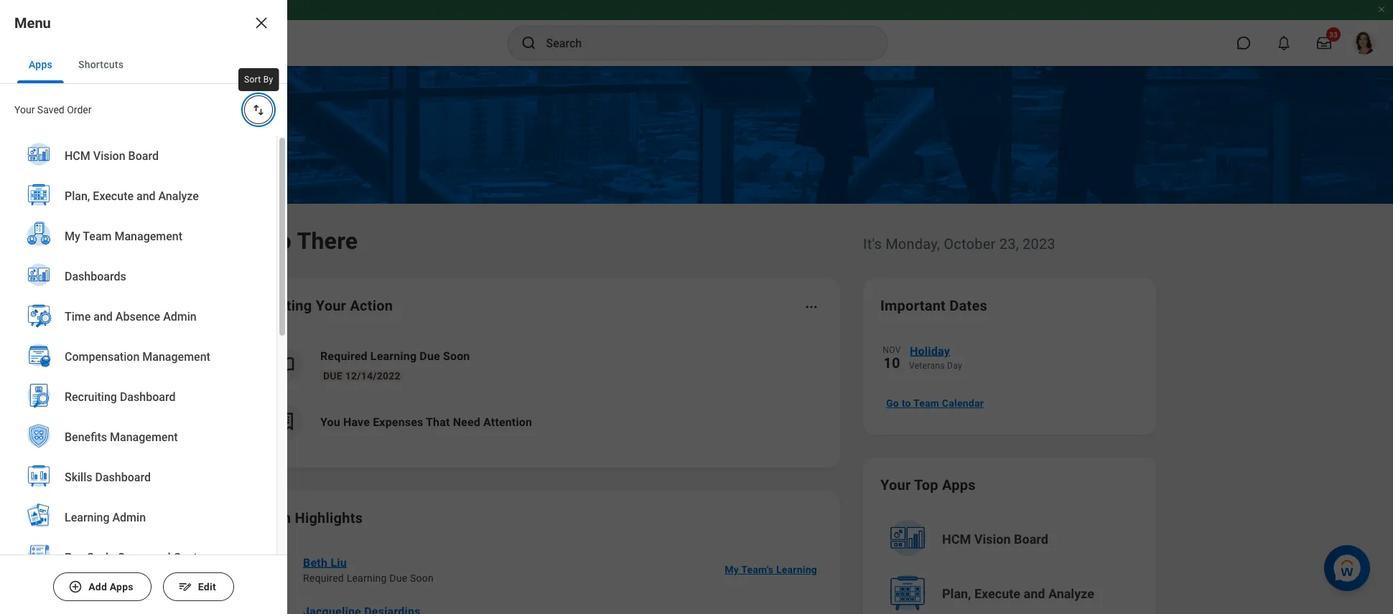 Task type: vqa. For each thing, say whether or not it's contained in the screenshot.
candidate related to third Drive And Manage Candidate Placement Process With Stakeholders Utilizing Internal Tools row from the bottom
no



Task type: describe. For each thing, give the bounding box(es) containing it.
learning inside button
[[776, 564, 817, 576]]

pay
[[65, 551, 84, 565]]

time and absence admin link
[[17, 297, 259, 338]]

x image
[[253, 14, 270, 32]]

2 vertical spatial team
[[254, 510, 291, 527]]

saved
[[37, 104, 64, 116]]

skills dashboard
[[65, 471, 151, 484]]

1 horizontal spatial your
[[316, 297, 346, 314]]

you have expenses that need attention
[[320, 416, 532, 429]]

hello there
[[237, 228, 358, 255]]

hello
[[237, 228, 292, 255]]

expenses
[[373, 416, 423, 429]]

that
[[426, 416, 450, 429]]

23,
[[1000, 236, 1019, 252]]

monday,
[[886, 236, 940, 252]]

to
[[902, 398, 911, 410]]

notifications large image
[[1277, 36, 1291, 50]]

add apps button
[[53, 573, 151, 602]]

team's
[[741, 564, 774, 576]]

shortcuts
[[78, 59, 124, 70]]

recruiting dashboard link
[[17, 377, 259, 419]]

skills
[[65, 471, 92, 484]]

awaiting
[[254, 297, 312, 314]]

order
[[67, 104, 92, 116]]

by
[[263, 75, 273, 85]]

veterans
[[909, 361, 945, 371]]

global navigation dialog
[[0, 0, 287, 615]]

sort image
[[251, 103, 266, 117]]

plus circle image
[[68, 580, 83, 595]]

important dates
[[881, 297, 988, 314]]

go
[[886, 398, 899, 410]]

learning inside beth liu required learning due soon
[[347, 573, 387, 585]]

recruiting dashboard
[[65, 390, 176, 404]]

need
[[453, 416, 480, 429]]

go to team calendar button
[[881, 389, 990, 418]]

required learning due soon due 12/14/2022
[[320, 349, 470, 382]]

my team's learning
[[725, 564, 817, 576]]

sort
[[244, 75, 261, 85]]

apps inside tab list
[[29, 59, 52, 70]]

holiday
[[910, 344, 950, 358]]

profile logan mcneil element
[[1345, 27, 1385, 59]]

team highlights
[[254, 510, 363, 527]]

have
[[343, 416, 370, 429]]

plan, execute and analyze inside the plan, execute and analyze link
[[65, 189, 199, 203]]

pay cycle command center link
[[17, 538, 259, 580]]

beth liu required learning due soon
[[303, 556, 434, 585]]

admin inside time and absence admin link
[[163, 310, 197, 323]]

my team management
[[65, 229, 182, 243]]

plan, execute and analyze link
[[17, 176, 259, 218]]

pay cycle command center
[[65, 551, 208, 565]]

liu
[[331, 556, 347, 570]]

time and absence admin
[[65, 310, 197, 323]]

dashboards
[[65, 270, 126, 283]]

compensation management
[[65, 350, 210, 364]]

close environment banner image
[[1378, 5, 1386, 14]]

your for your saved order
[[14, 104, 35, 116]]

benefits management
[[65, 430, 178, 444]]

dashboard expenses image
[[275, 412, 297, 433]]

dates
[[950, 297, 988, 314]]

calendar
[[942, 398, 984, 410]]

edit
[[198, 582, 216, 593]]

benefits
[[65, 430, 107, 444]]

holiday veterans day
[[909, 344, 962, 371]]

absence
[[116, 310, 160, 323]]

you
[[320, 416, 340, 429]]

command
[[118, 551, 171, 565]]

dashboard for skills dashboard
[[95, 471, 151, 484]]

benefits management link
[[17, 417, 259, 459]]

beth
[[303, 556, 328, 570]]

10
[[884, 355, 901, 372]]

my for my team's learning
[[725, 564, 739, 576]]

team inside button
[[914, 398, 940, 410]]

it's
[[863, 236, 882, 252]]

center
[[174, 551, 208, 565]]



Task type: locate. For each thing, give the bounding box(es) containing it.
and right time
[[94, 310, 113, 323]]

0 vertical spatial vision
[[93, 149, 125, 163]]

apps
[[29, 59, 52, 70], [942, 477, 976, 494], [110, 582, 133, 593]]

1 horizontal spatial vision
[[975, 533, 1011, 548]]

0 vertical spatial admin
[[163, 310, 197, 323]]

your top apps
[[881, 477, 976, 494]]

1 horizontal spatial analyze
[[1049, 587, 1095, 602]]

your left action
[[316, 297, 346, 314]]

management down time and absence admin link
[[142, 350, 210, 364]]

hcm vision board up the plan, execute and analyze button
[[942, 533, 1049, 548]]

2 horizontal spatial apps
[[942, 477, 976, 494]]

compensation
[[65, 350, 140, 364]]

1 vertical spatial execute
[[975, 587, 1021, 602]]

list containing hcm vision board
[[0, 136, 277, 615]]

0 horizontal spatial plan, execute and analyze
[[65, 189, 199, 203]]

0 horizontal spatial board
[[128, 149, 159, 163]]

1 horizontal spatial execute
[[975, 587, 1021, 602]]

0 horizontal spatial apps
[[29, 59, 52, 70]]

board up the plan, execute and analyze button
[[1014, 533, 1049, 548]]

soon inside required learning due soon due 12/14/2022
[[443, 349, 470, 363]]

1 horizontal spatial and
[[137, 189, 156, 203]]

soon
[[443, 349, 470, 363], [410, 573, 434, 585]]

1 vertical spatial vision
[[975, 533, 1011, 548]]

recruiting
[[65, 390, 117, 404]]

learning admin link
[[17, 498, 259, 539]]

top
[[914, 477, 939, 494]]

0 vertical spatial required
[[320, 349, 368, 363]]

due for learning
[[323, 370, 343, 382]]

1 vertical spatial plan, execute and analyze
[[942, 587, 1095, 602]]

plan, execute and analyze button
[[882, 569, 1141, 615]]

awaiting your action
[[254, 297, 393, 314]]

1 vertical spatial my
[[725, 564, 739, 576]]

plan, inside button
[[942, 587, 971, 602]]

hcm inside button
[[942, 533, 971, 548]]

1 vertical spatial apps
[[942, 477, 976, 494]]

2 vertical spatial your
[[881, 477, 911, 494]]

hcm vision board inside button
[[942, 533, 1049, 548]]

cycle
[[87, 551, 115, 565]]

1 vertical spatial and
[[94, 310, 113, 323]]

plan, execute and analyze down hcm vision board link
[[65, 189, 199, 203]]

your saved order
[[14, 104, 92, 116]]

1 horizontal spatial my
[[725, 564, 739, 576]]

my left "team's"
[[725, 564, 739, 576]]

analyze inside list
[[158, 189, 199, 203]]

1 horizontal spatial plan, execute and analyze
[[942, 587, 1095, 602]]

inbox large image
[[1317, 36, 1332, 50]]

0 vertical spatial dashboard
[[120, 390, 176, 404]]

team right to
[[914, 398, 940, 410]]

0 horizontal spatial my
[[65, 229, 80, 243]]

add apps
[[88, 582, 133, 593]]

2 horizontal spatial due
[[420, 349, 440, 363]]

2 vertical spatial management
[[110, 430, 178, 444]]

due for liu
[[390, 573, 407, 585]]

holiday button
[[909, 342, 1139, 361]]

awaiting your action list
[[254, 336, 823, 451]]

required up 12/14/2022
[[320, 349, 368, 363]]

0 horizontal spatial team
[[83, 229, 112, 243]]

0 vertical spatial soon
[[443, 349, 470, 363]]

0 horizontal spatial admin
[[112, 511, 146, 525]]

0 horizontal spatial due
[[323, 370, 343, 382]]

admin
[[163, 310, 197, 323], [112, 511, 146, 525]]

my team's learning button
[[719, 556, 823, 585]]

hcm vision board up the plan, execute and analyze link
[[65, 149, 159, 163]]

1 vertical spatial analyze
[[1049, 587, 1095, 602]]

2 horizontal spatial your
[[881, 477, 911, 494]]

your left saved
[[14, 104, 35, 116]]

2 vertical spatial apps
[[110, 582, 133, 593]]

learning inside list
[[65, 511, 110, 525]]

0 vertical spatial and
[[137, 189, 156, 203]]

0 vertical spatial team
[[83, 229, 112, 243]]

0 horizontal spatial vision
[[93, 149, 125, 163]]

1 vertical spatial management
[[142, 350, 210, 364]]

there
[[297, 228, 358, 255]]

your for your top apps
[[881, 477, 911, 494]]

hcm down "order"
[[65, 149, 90, 163]]

0 vertical spatial hcm vision board
[[65, 149, 159, 163]]

learning up 12/14/2022
[[371, 349, 417, 363]]

0 vertical spatial my
[[65, 229, 80, 243]]

nov 10
[[883, 345, 901, 372]]

2 horizontal spatial and
[[1024, 587, 1045, 602]]

book open image
[[275, 354, 297, 376]]

my team management link
[[17, 216, 259, 258]]

required inside required learning due soon due 12/14/2022
[[320, 349, 368, 363]]

0 vertical spatial board
[[128, 149, 159, 163]]

1 vertical spatial team
[[914, 398, 940, 410]]

execute down hcm vision board button
[[975, 587, 1021, 602]]

hcm inside global navigation dialog
[[65, 149, 90, 163]]

learning down skills at the bottom left of the page
[[65, 511, 110, 525]]

beth liu button
[[297, 555, 353, 572]]

hcm
[[65, 149, 90, 163], [942, 533, 971, 548]]

hcm vision board button
[[882, 514, 1141, 566]]

learning admin
[[65, 511, 146, 525]]

vision inside list
[[93, 149, 125, 163]]

learning right "team's"
[[776, 564, 817, 576]]

1 horizontal spatial team
[[254, 510, 291, 527]]

your left top on the right
[[881, 477, 911, 494]]

1 vertical spatial hcm
[[942, 533, 971, 548]]

sort by
[[244, 75, 273, 85]]

admin down skills dashboard link
[[112, 511, 146, 525]]

execute inside button
[[975, 587, 1021, 602]]

execute
[[93, 189, 134, 203], [975, 587, 1021, 602]]

0 vertical spatial management
[[115, 229, 182, 243]]

0 horizontal spatial hcm vision board
[[65, 149, 159, 163]]

execute up my team management
[[93, 189, 134, 203]]

due inside beth liu required learning due soon
[[390, 573, 407, 585]]

time
[[65, 310, 91, 323]]

apps right add
[[110, 582, 133, 593]]

1 horizontal spatial soon
[[443, 349, 470, 363]]

0 vertical spatial hcm
[[65, 149, 90, 163]]

due
[[420, 349, 440, 363], [323, 370, 343, 382], [390, 573, 407, 585]]

0 horizontal spatial analyze
[[158, 189, 199, 203]]

it's monday, october 23, 2023
[[863, 236, 1056, 252]]

my for my team management
[[65, 229, 80, 243]]

my up dashboards
[[65, 229, 80, 243]]

dashboard for recruiting dashboard
[[120, 390, 176, 404]]

skills dashboard link
[[17, 458, 259, 499]]

0 horizontal spatial execute
[[93, 189, 134, 203]]

admin right absence
[[163, 310, 197, 323]]

required inside beth liu required learning due soon
[[303, 573, 344, 585]]

board
[[128, 149, 159, 163], [1014, 533, 1049, 548]]

1 vertical spatial hcm vision board
[[942, 533, 1049, 548]]

dashboard
[[120, 390, 176, 404], [95, 471, 151, 484]]

and
[[137, 189, 156, 203], [94, 310, 113, 323], [1024, 587, 1045, 602]]

1 horizontal spatial admin
[[163, 310, 197, 323]]

required
[[320, 349, 368, 363], [303, 573, 344, 585]]

dashboard down compensation management link
[[120, 390, 176, 404]]

1 horizontal spatial plan,
[[942, 587, 971, 602]]

analyze inside button
[[1049, 587, 1095, 602]]

0 horizontal spatial and
[[94, 310, 113, 323]]

1 vertical spatial admin
[[112, 511, 146, 525]]

plan, inside list
[[65, 189, 90, 203]]

plan, execute and analyze
[[65, 189, 199, 203], [942, 587, 1095, 602]]

board inside list
[[128, 149, 159, 163]]

my inside button
[[725, 564, 739, 576]]

2 vertical spatial due
[[390, 573, 407, 585]]

action
[[350, 297, 393, 314]]

required down beth liu button
[[303, 573, 344, 585]]

2 vertical spatial and
[[1024, 587, 1045, 602]]

plan,
[[65, 189, 90, 203], [942, 587, 971, 602]]

1 vertical spatial dashboard
[[95, 471, 151, 484]]

dashboard down benefits management on the left bottom
[[95, 471, 151, 484]]

your inside global navigation dialog
[[14, 104, 35, 116]]

2 horizontal spatial team
[[914, 398, 940, 410]]

shortcuts button
[[67, 46, 135, 83]]

tab list
[[0, 46, 287, 84]]

hcm vision board link
[[17, 136, 259, 177]]

board inside button
[[1014, 533, 1049, 548]]

0 vertical spatial execute
[[93, 189, 134, 203]]

team inside list
[[83, 229, 112, 243]]

hcm down 'your top apps'
[[942, 533, 971, 548]]

and down hcm vision board button
[[1024, 587, 1045, 602]]

apps right top on the right
[[942, 477, 976, 494]]

1 vertical spatial your
[[316, 297, 346, 314]]

apps button
[[17, 46, 64, 83]]

0 horizontal spatial your
[[14, 104, 35, 116]]

add
[[88, 582, 107, 593]]

search image
[[520, 34, 538, 52]]

1 horizontal spatial hcm
[[942, 533, 971, 548]]

attention
[[483, 416, 532, 429]]

hello there main content
[[0, 66, 1393, 615]]

execute inside global navigation dialog
[[93, 189, 134, 203]]

management for compensation management
[[142, 350, 210, 364]]

1 vertical spatial soon
[[410, 573, 434, 585]]

0 vertical spatial plan,
[[65, 189, 90, 203]]

team
[[83, 229, 112, 243], [914, 398, 940, 410], [254, 510, 291, 527]]

you have expenses that need attention button
[[254, 394, 823, 451]]

your
[[14, 104, 35, 116], [316, 297, 346, 314], [881, 477, 911, 494]]

plan, execute and analyze inside the plan, execute and analyze button
[[942, 587, 1095, 602]]

vision
[[93, 149, 125, 163], [975, 533, 1011, 548]]

vision up the plan, execute and analyze button
[[975, 533, 1011, 548]]

management
[[115, 229, 182, 243], [142, 350, 210, 364], [110, 430, 178, 444]]

0 horizontal spatial hcm
[[65, 149, 90, 163]]

menu
[[14, 14, 51, 31]]

1 horizontal spatial hcm vision board
[[942, 533, 1049, 548]]

dashboards link
[[17, 256, 259, 298]]

analyze
[[158, 189, 199, 203], [1049, 587, 1095, 602]]

edit button
[[163, 573, 234, 602]]

management for benefits management
[[110, 430, 178, 444]]

0 vertical spatial due
[[420, 349, 440, 363]]

0 vertical spatial analyze
[[158, 189, 199, 203]]

go to team calendar
[[886, 398, 984, 410]]

my
[[65, 229, 80, 243], [725, 564, 739, 576]]

apps down menu
[[29, 59, 52, 70]]

plan, execute and analyze down hcm vision board button
[[942, 587, 1095, 602]]

1 vertical spatial due
[[323, 370, 343, 382]]

vision inside button
[[975, 533, 1011, 548]]

1 horizontal spatial due
[[390, 573, 407, 585]]

0 horizontal spatial plan,
[[65, 189, 90, 203]]

highlights
[[295, 510, 363, 527]]

0 horizontal spatial soon
[[410, 573, 434, 585]]

october
[[944, 236, 996, 252]]

learning
[[371, 349, 417, 363], [65, 511, 110, 525], [776, 564, 817, 576], [347, 573, 387, 585]]

1 vertical spatial plan,
[[942, 587, 971, 602]]

learning down liu
[[347, 573, 387, 585]]

vision up the plan, execute and analyze link
[[93, 149, 125, 163]]

team up dashboards
[[83, 229, 112, 243]]

0 vertical spatial apps
[[29, 59, 52, 70]]

and down hcm vision board link
[[137, 189, 156, 203]]

team highlights list
[[254, 546, 823, 615]]

text edit image
[[178, 580, 192, 595]]

12/14/2022
[[345, 370, 401, 382]]

1 vertical spatial board
[[1014, 533, 1049, 548]]

banner
[[0, 0, 1393, 66]]

compensation management link
[[17, 337, 259, 379]]

list
[[0, 136, 277, 615]]

tab list containing apps
[[0, 46, 287, 84]]

0 vertical spatial plan, execute and analyze
[[65, 189, 199, 203]]

apps inside hello there main content
[[942, 477, 976, 494]]

1 horizontal spatial board
[[1014, 533, 1049, 548]]

1 vertical spatial required
[[303, 573, 344, 585]]

and inside button
[[1024, 587, 1045, 602]]

nov
[[883, 345, 901, 356]]

day
[[947, 361, 962, 371]]

admin inside learning admin link
[[112, 511, 146, 525]]

board up the plan, execute and analyze link
[[128, 149, 159, 163]]

1 horizontal spatial apps
[[110, 582, 133, 593]]

learning inside required learning due soon due 12/14/2022
[[371, 349, 417, 363]]

management down recruiting dashboard link
[[110, 430, 178, 444]]

hcm vision board inside global navigation dialog
[[65, 149, 159, 163]]

management down the plan, execute and analyze link
[[115, 229, 182, 243]]

my inside global navigation dialog
[[65, 229, 80, 243]]

2023
[[1023, 236, 1056, 252]]

list inside global navigation dialog
[[0, 136, 277, 615]]

team left highlights
[[254, 510, 291, 527]]

0 vertical spatial your
[[14, 104, 35, 116]]

soon inside beth liu required learning due soon
[[410, 573, 434, 585]]

important
[[881, 297, 946, 314]]



